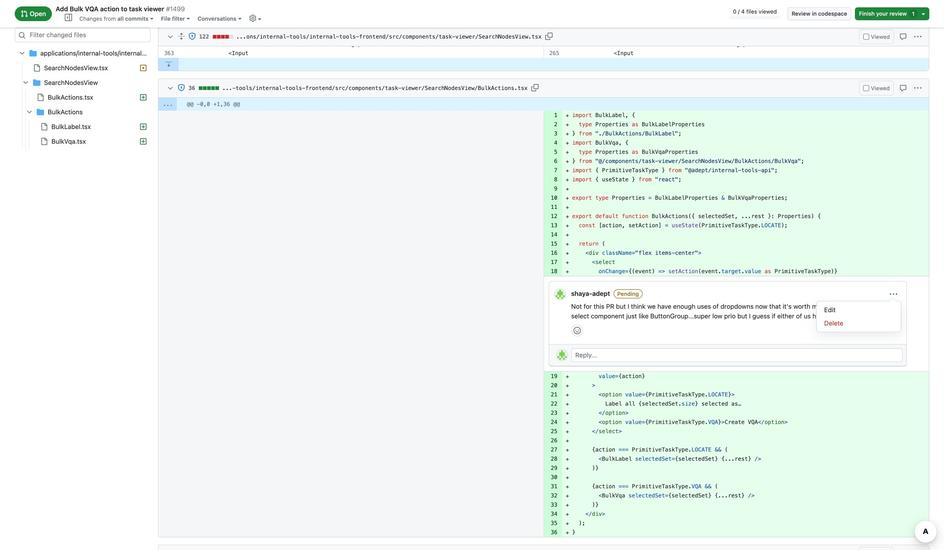Task type: describe. For each thing, give the bounding box(es) containing it.
toggle diff contents image
[[167, 85, 174, 92]]

5 tree item from the top
[[15, 105, 151, 149]]

expand down image
[[165, 60, 172, 68]]

1 vertical spatial show options image
[[890, 291, 898, 298]]

4 tree item from the top
[[15, 90, 151, 105]]

Filter changed files text field
[[15, 28, 151, 42]]

1 group from the top
[[15, 61, 151, 149]]

show options image
[[915, 33, 922, 40]]

status: open image
[[21, 10, 28, 17]]

0 vertical spatial owned by you along with @persimmon-ai-labs/internal-tools (from codeowners line 1) element
[[189, 33, 196, 40]]

@shaya adept image
[[557, 350, 568, 361]]

3 tree item from the top
[[15, 75, 151, 149]]

copy image
[[545, 33, 553, 40]]

diff settings image
[[249, 14, 256, 22]]

comment image for show options icon
[[900, 33, 907, 40]]

1 horizontal spatial show options image
[[915, 85, 922, 92]]

6 tree item from the top
[[15, 119, 151, 134]]



Task type: locate. For each thing, give the bounding box(es) containing it.
3 group from the top
[[15, 119, 151, 149]]

1 vertical spatial comment image
[[900, 85, 907, 92]]

show options image
[[915, 85, 922, 92], [890, 291, 898, 298]]

group
[[15, 61, 151, 149], [15, 90, 151, 149], [15, 119, 151, 149]]

owned by you along with @persimmon-ai-labs/internal-tools (from codeowners line 1) image
[[189, 33, 196, 40]]

1 horizontal spatial owned by you along with @persimmon-ai-labs/internal-tools (from codeowners line 1) element
[[189, 33, 196, 40]]

0 horizontal spatial show options image
[[890, 291, 898, 298]]

tree item
[[15, 46, 151, 149], [15, 61, 151, 75], [15, 75, 151, 149], [15, 90, 151, 105], [15, 105, 151, 149], [15, 119, 151, 134], [15, 134, 151, 149]]

0 vertical spatial show options image
[[915, 85, 922, 92]]

None checkbox
[[864, 34, 870, 40], [864, 85, 870, 91], [864, 34, 870, 40], [864, 85, 870, 91]]

7 tree item from the top
[[15, 134, 151, 149]]

toggle diff contents image
[[167, 33, 174, 41]]

comment image
[[900, 33, 907, 40], [900, 85, 907, 92]]

@shaya adept image
[[555, 289, 566, 300]]

owned by you along with @persimmon-ai-labs/internal-tools (from codeowners line 1) element
[[189, 33, 196, 40], [178, 84, 185, 91]]

owned by you along with @persimmon-ai-labs/internal-tools (from codeowners line 1) element right toggle diff contents image
[[178, 84, 185, 91]]

2 comment image from the top
[[900, 85, 907, 92]]

add or remove reactions image
[[574, 327, 581, 334]]

copy image
[[532, 84, 539, 91]]

group for 4th tree item
[[15, 119, 151, 149]]

2 tree item from the top
[[15, 61, 151, 75]]

1 vertical spatial owned by you along with @persimmon-ai-labs/internal-tools (from codeowners line 1) element
[[178, 84, 185, 91]]

comment image for the right show options image
[[900, 85, 907, 92]]

owned by you along with @persimmon-ai-labs/internal-tools (from codeowners line 1) image
[[178, 84, 185, 91]]

add or remove reactions element
[[571, 325, 583, 337]]

2 group from the top
[[15, 90, 151, 149]]

1 tree item from the top
[[15, 46, 151, 149]]

owned by you along with @persimmon-ai-labs/internal-tools (from codeowners line 1) element right "expand all" 'icon'
[[189, 33, 196, 40]]

group for second tree item
[[15, 90, 151, 149]]

sidebar expand image
[[65, 14, 72, 21]]

0 horizontal spatial owned by you along with @persimmon-ai-labs/internal-tools (from codeowners line 1) element
[[178, 84, 185, 91]]

1 comment image from the top
[[900, 33, 907, 40]]

0 vertical spatial comment image
[[900, 33, 907, 40]]

triangle down image
[[920, 10, 927, 17]]

expand all image
[[178, 33, 185, 40]]



Task type: vqa. For each thing, say whether or not it's contained in the screenshot.
Appple IMAGE
no



